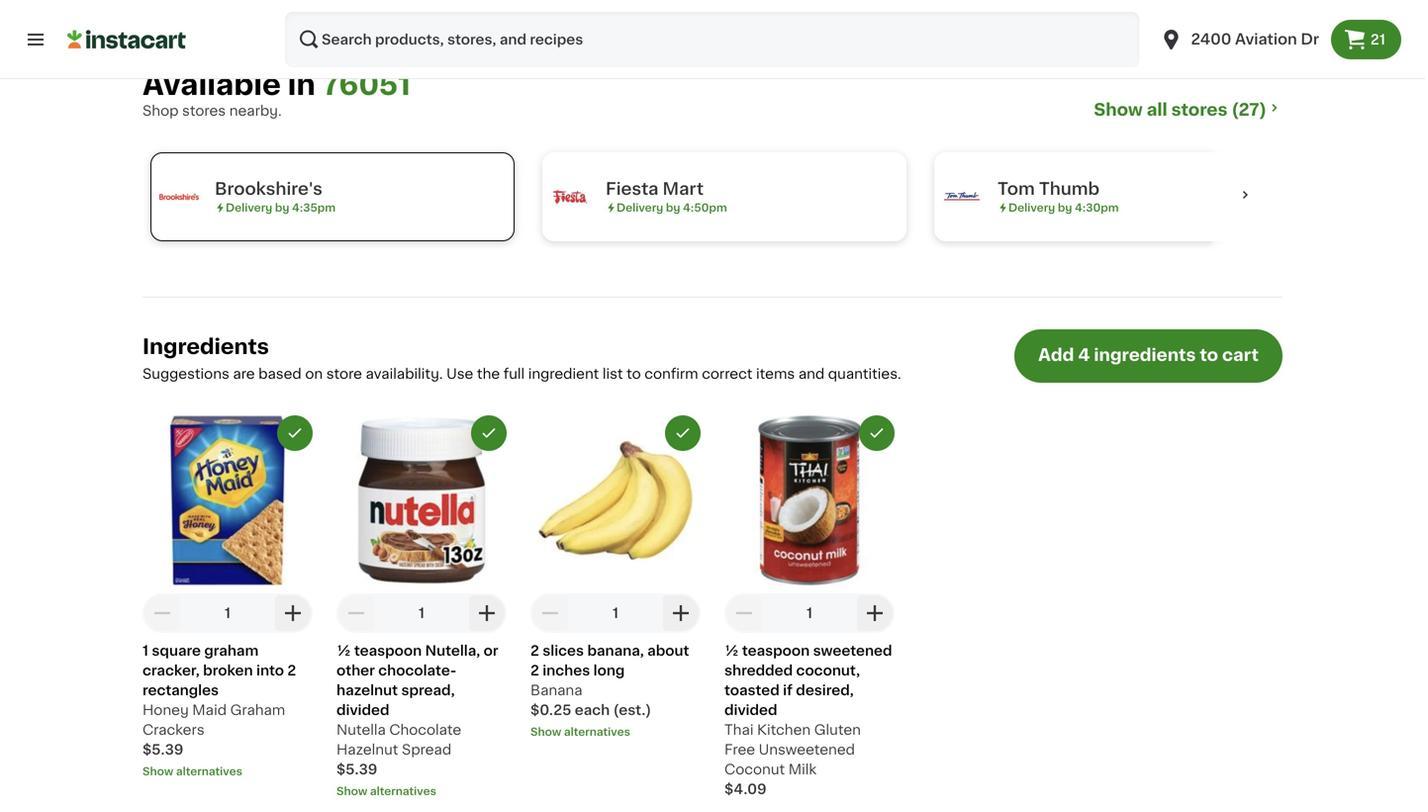 Task type: describe. For each thing, give the bounding box(es) containing it.
nearby.
[[229, 104, 282, 118]]

fiesta mart
[[606, 181, 704, 197]]

shop
[[143, 104, 179, 118]]

add 4 ingredients to cart
[[1038, 347, 1259, 364]]

hazelnut
[[336, 743, 398, 757]]

graham
[[230, 703, 285, 717]]

4:35pm
[[292, 202, 336, 213]]

correct
[[702, 367, 753, 381]]

thai
[[724, 723, 754, 737]]

½ teaspoon nutella, or other chocolate- hazelnut spread, divided nutella chocolate hazelnut spread $5.39 show alternatives
[[336, 644, 498, 797]]

show inside 2 slices banana, about 2 inches long banana $0.25 each (est.) show alternatives
[[530, 727, 561, 738]]

show alternatives button for $5.39
[[143, 764, 313, 780]]

kitchen
[[757, 723, 811, 737]]

honey
[[143, 703, 189, 717]]

slices
[[543, 644, 584, 658]]

$4.09
[[724, 783, 767, 796]]

tom thumb
[[998, 181, 1100, 197]]

on
[[305, 367, 323, 381]]

show all stores (27) button
[[1094, 99, 1283, 121]]

ingredient
[[528, 367, 599, 381]]

2 product group from the left
[[336, 415, 507, 799]]

76051 button
[[322, 69, 411, 101]]

teaspoon for coconut,
[[742, 644, 810, 658]]

inches
[[543, 664, 590, 678]]

delivery for fiesta mart
[[617, 202, 663, 213]]

1 inside 1 square graham cracker, broken into 2 rectangles honey maid graham crackers $5.39 show alternatives
[[143, 644, 148, 658]]

available
[[143, 71, 281, 99]]

½ for ½ teaspoon nutella, or other chocolate- hazelnut spread, divided nutella chocolate hazelnut spread $5.39 show alternatives
[[336, 644, 351, 658]]

each
[[575, 703, 610, 717]]

ingredients
[[1094, 347, 1196, 364]]

all
[[1147, 101, 1167, 118]]

nutella
[[336, 723, 386, 737]]

increment quantity image for ½ teaspoon nutella, or other chocolate- hazelnut spread, divided
[[475, 602, 499, 625]]

teaspoon for other
[[354, 644, 422, 658]]

rectangles
[[143, 684, 219, 698]]

alternatives inside ½ teaspoon nutella, or other chocolate- hazelnut spread, divided nutella chocolate hazelnut spread $5.39 show alternatives
[[370, 786, 436, 797]]

and
[[798, 367, 825, 381]]

4 product group from the left
[[724, 415, 895, 805]]

decrement quantity image for square
[[150, 602, 174, 625]]

if
[[783, 684, 793, 698]]

2400 aviation dr button
[[1159, 12, 1319, 67]]

increment quantity image for 1 square graham cracker, broken into 2 rectangles
[[281, 602, 305, 625]]

1 vertical spatial to
[[627, 367, 641, 381]]

2 up banana
[[530, 664, 539, 678]]

2400 aviation dr button
[[1147, 12, 1331, 67]]

chocolate-
[[378, 664, 456, 678]]

milk
[[788, 763, 817, 777]]

decrement quantity image for ½ teaspoon sweetened shredded coconut, toasted if desired, divided
[[732, 602, 756, 625]]

delivery by 4:50pm
[[617, 202, 727, 213]]

store
[[326, 367, 362, 381]]

stores inside button
[[1171, 101, 1227, 118]]

1 product group from the left
[[143, 415, 313, 780]]

4:50pm
[[683, 202, 727, 213]]

by for brookshire's
[[275, 202, 289, 213]]

coconut
[[724, 763, 785, 777]]

quantities.
[[828, 367, 901, 381]]

cracker,
[[143, 664, 200, 678]]

decrement quantity image for teaspoon
[[344, 602, 368, 625]]

1 for banana,
[[613, 606, 618, 620]]

mart
[[663, 181, 704, 197]]

graham
[[204, 644, 259, 658]]

to inside "button"
[[1200, 347, 1218, 364]]

show all stores (27)
[[1094, 101, 1267, 118]]

show inside ½ teaspoon nutella, or other chocolate- hazelnut spread, divided nutella chocolate hazelnut spread $5.39 show alternatives
[[336, 786, 367, 797]]

or
[[484, 644, 498, 658]]

2 inside 1 square graham cracker, broken into 2 rectangles honey maid graham crackers $5.39 show alternatives
[[287, 664, 296, 678]]

alternatives inside 2 slices banana, about 2 inches long banana $0.25 each (est.) show alternatives
[[564, 727, 630, 738]]

sweetened
[[813, 644, 892, 658]]

about
[[647, 644, 689, 658]]

delivery by 4:35pm
[[226, 202, 336, 213]]

items
[[756, 367, 795, 381]]

2 slices banana, about 2 inches long banana $0.25 each (est.) show alternatives
[[530, 644, 689, 738]]

show inside 1 square graham cracker, broken into 2 rectangles honey maid graham crackers $5.39 show alternatives
[[143, 766, 173, 777]]

76051
[[322, 71, 411, 99]]

thumb
[[1039, 181, 1100, 197]]

unselect item image for about
[[674, 424, 692, 442]]

crackers
[[143, 723, 205, 737]]

by for tom thumb
[[1058, 202, 1072, 213]]

unsweetened
[[759, 743, 855, 757]]

based
[[258, 367, 302, 381]]



Task type: locate. For each thing, give the bounding box(es) containing it.
divided for nutella
[[336, 703, 389, 717]]

use
[[446, 367, 473, 381]]

instacart logo image
[[67, 28, 186, 51]]

2 increment quantity image from the left
[[475, 602, 499, 625]]

banana,
[[587, 644, 644, 658]]

show left all on the right top
[[1094, 101, 1143, 118]]

2400
[[1191, 32, 1231, 47]]

divided for thai
[[724, 703, 777, 717]]

divided
[[336, 703, 389, 717], [724, 703, 777, 717]]

teaspoon
[[354, 644, 422, 658], [742, 644, 810, 658]]

2400 aviation dr
[[1191, 32, 1319, 47]]

0 horizontal spatial by
[[275, 202, 289, 213]]

by down mart
[[666, 202, 680, 213]]

square
[[152, 644, 201, 658]]

list
[[603, 367, 623, 381]]

1 horizontal spatial ½
[[724, 644, 739, 658]]

2 horizontal spatial delivery
[[1008, 202, 1055, 213]]

into
[[256, 664, 284, 678]]

stores inside the available in 76051 shop stores nearby.
[[182, 104, 226, 118]]

suggestions
[[143, 367, 229, 381]]

1 square graham cracker, broken into 2 rectangles honey maid graham crackers $5.39 show alternatives
[[143, 644, 296, 777]]

decrement quantity image up square
[[150, 602, 174, 625]]

2 delivery from the left
[[617, 202, 663, 213]]

1 unselect item image from the left
[[480, 424, 498, 442]]

add
[[1038, 347, 1074, 364]]

½ inside ½ teaspoon sweetened shredded coconut, toasted if desired, divided thai kitchen gluten free unsweetened coconut milk $4.09
[[724, 644, 739, 658]]

coconut,
[[796, 664, 860, 678]]

brookshire's
[[215, 181, 323, 197]]

1 increment quantity image from the left
[[281, 602, 305, 625]]

decrement quantity image up slices on the bottom left
[[538, 602, 562, 625]]

1 up banana,
[[613, 606, 618, 620]]

1 increment quantity image from the left
[[669, 602, 693, 625]]

alternatives down the spread
[[370, 786, 436, 797]]

1 horizontal spatial show alternatives button
[[336, 784, 507, 799]]

confirm
[[645, 367, 698, 381]]

by for fiesta mart
[[666, 202, 680, 213]]

stores
[[1171, 101, 1227, 118], [182, 104, 226, 118]]

in
[[288, 71, 315, 99]]

1 left square
[[143, 644, 148, 658]]

1 ½ from the left
[[336, 644, 351, 658]]

½ teaspoon sweetened shredded coconut, toasted if desired, divided thai kitchen gluten free unsweetened coconut milk $4.09
[[724, 644, 892, 796]]

1 delivery from the left
[[226, 202, 272, 213]]

1 vertical spatial alternatives
[[176, 766, 242, 777]]

full
[[503, 367, 525, 381]]

suggestions are based on store availability. use the full ingredient list to confirm correct items and quantities.
[[143, 367, 901, 381]]

alternatives inside 1 square graham cracker, broken into 2 rectangles honey maid graham crackers $5.39 show alternatives
[[176, 766, 242, 777]]

2 vertical spatial alternatives
[[370, 786, 436, 797]]

None search field
[[285, 12, 1140, 67]]

0 vertical spatial to
[[1200, 347, 1218, 364]]

dr
[[1301, 32, 1319, 47]]

1 horizontal spatial increment quantity image
[[475, 602, 499, 625]]

2 vertical spatial show alternatives button
[[336, 784, 507, 799]]

$5.39 inside 1 square graham cracker, broken into 2 rectangles honey maid graham crackers $5.39 show alternatives
[[143, 743, 183, 757]]

½ up shredded
[[724, 644, 739, 658]]

0 horizontal spatial increment quantity image
[[281, 602, 305, 625]]

increment quantity image
[[669, 602, 693, 625], [863, 602, 887, 625]]

the
[[477, 367, 500, 381]]

Search field
[[285, 12, 1140, 67]]

show alternatives button down the spread
[[336, 784, 507, 799]]

delivery
[[226, 202, 272, 213], [617, 202, 663, 213], [1008, 202, 1055, 213]]

0 horizontal spatial unselect item image
[[286, 424, 304, 442]]

1 horizontal spatial unselect item image
[[868, 424, 886, 442]]

0 vertical spatial alternatives
[[564, 727, 630, 738]]

hazelnut
[[336, 684, 398, 698]]

½ for ½ teaspoon sweetened shredded coconut, toasted if desired, divided thai kitchen gluten free unsweetened coconut milk $4.09
[[724, 644, 739, 658]]

delivery down 'brookshire's'
[[226, 202, 272, 213]]

0 horizontal spatial delivery
[[226, 202, 272, 213]]

unselect item image for ½ teaspoon sweetened shredded coconut, toasted if desired, divided
[[868, 424, 886, 442]]

½ inside ½ teaspoon nutella, or other chocolate- hazelnut spread, divided nutella chocolate hazelnut spread $5.39 show alternatives
[[336, 644, 351, 658]]

unselect item image
[[480, 424, 498, 442], [674, 424, 692, 442]]

show down the crackers
[[143, 766, 173, 777]]

2 unselect item image from the left
[[674, 424, 692, 442]]

teaspoon up chocolate-
[[354, 644, 422, 658]]

0 horizontal spatial to
[[627, 367, 641, 381]]

1 horizontal spatial decrement quantity image
[[732, 602, 756, 625]]

teaspoon up shredded
[[742, 644, 810, 658]]

to right list
[[627, 367, 641, 381]]

1 horizontal spatial $5.39
[[336, 763, 377, 777]]

show down hazelnut
[[336, 786, 367, 797]]

available in 76051 shop stores nearby.
[[143, 71, 411, 118]]

show alternatives button down maid
[[143, 764, 313, 780]]

1 horizontal spatial unselect item image
[[674, 424, 692, 442]]

1 unselect item image from the left
[[286, 424, 304, 442]]

show
[[1094, 101, 1143, 118], [530, 727, 561, 738], [143, 766, 173, 777], [336, 786, 367, 797]]

1 horizontal spatial alternatives
[[370, 786, 436, 797]]

2 divided from the left
[[724, 703, 777, 717]]

chocolate
[[389, 723, 461, 737]]

delivery down fiesta
[[617, 202, 663, 213]]

show down $0.25
[[530, 727, 561, 738]]

chocolate-banana grahams image
[[713, 0, 1425, 22]]

to left cart
[[1200, 347, 1218, 364]]

$5.39
[[143, 743, 183, 757], [336, 763, 377, 777]]

add 4 ingredients to cart button
[[1015, 330, 1283, 383]]

1 by from the left
[[275, 202, 289, 213]]

(27)
[[1231, 101, 1267, 118]]

unselect item image down the
[[480, 424, 498, 442]]

0 horizontal spatial increment quantity image
[[669, 602, 693, 625]]

0 horizontal spatial alternatives
[[176, 766, 242, 777]]

2 unselect item image from the left
[[868, 424, 886, 442]]

3 by from the left
[[1058, 202, 1072, 213]]

0 vertical spatial show alternatives button
[[530, 724, 701, 740]]

show alternatives button for spread
[[336, 784, 507, 799]]

desired,
[[796, 684, 854, 698]]

½
[[336, 644, 351, 658], [724, 644, 739, 658]]

cart
[[1222, 347, 1259, 364]]

decrement quantity image
[[150, 602, 174, 625], [344, 602, 368, 625]]

unselect item image down quantities.
[[868, 424, 886, 442]]

0 horizontal spatial ½
[[336, 644, 351, 658]]

unselect item image for or
[[480, 424, 498, 442]]

fiesta
[[606, 181, 659, 197]]

are
[[233, 367, 255, 381]]

1 horizontal spatial divided
[[724, 703, 777, 717]]

increment quantity image
[[281, 602, 305, 625], [475, 602, 499, 625]]

2 by from the left
[[666, 202, 680, 213]]

0 horizontal spatial decrement quantity image
[[538, 602, 562, 625]]

$0.25
[[530, 703, 571, 717]]

stores right all on the right top
[[1171, 101, 1227, 118]]

1 horizontal spatial increment quantity image
[[863, 602, 887, 625]]

1 horizontal spatial to
[[1200, 347, 1218, 364]]

$5.39 down hazelnut
[[336, 763, 377, 777]]

unselect item image for 1 square graham cracker, broken into 2 rectangles
[[286, 424, 304, 442]]

0 horizontal spatial divided
[[336, 703, 389, 717]]

teaspoon inside ½ teaspoon nutella, or other chocolate- hazelnut spread, divided nutella chocolate hazelnut spread $5.39 show alternatives
[[354, 644, 422, 658]]

1 for nutella,
[[419, 606, 425, 620]]

2 increment quantity image from the left
[[863, 602, 887, 625]]

2 right into
[[287, 664, 296, 678]]

unselect item image down the based
[[286, 424, 304, 442]]

alternatives
[[564, 727, 630, 738], [176, 766, 242, 777], [370, 786, 436, 797]]

0 horizontal spatial decrement quantity image
[[150, 602, 174, 625]]

1 horizontal spatial teaspoon
[[742, 644, 810, 658]]

3 delivery from the left
[[1008, 202, 1055, 213]]

2 teaspoon from the left
[[742, 644, 810, 658]]

1 up graham
[[225, 606, 231, 620]]

0 horizontal spatial $5.39
[[143, 743, 183, 757]]

increment quantity image up sweetened
[[863, 602, 887, 625]]

decrement quantity image up other
[[344, 602, 368, 625]]

decrement quantity image for 2 slices banana, about 2 inches long
[[538, 602, 562, 625]]

2 decrement quantity image from the left
[[344, 602, 368, 625]]

delivery down tom on the top right of the page
[[1008, 202, 1055, 213]]

4
[[1078, 347, 1090, 364]]

1 vertical spatial show alternatives button
[[143, 764, 313, 780]]

increment quantity image up or
[[475, 602, 499, 625]]

1 horizontal spatial decrement quantity image
[[344, 602, 368, 625]]

tom thumb image
[[942, 177, 982, 217]]

increment quantity image for ½ teaspoon sweetened shredded coconut, toasted if desired, divided
[[863, 602, 887, 625]]

2 horizontal spatial show alternatives button
[[530, 724, 701, 740]]

show alternatives button for alternatives
[[530, 724, 701, 740]]

increment quantity image up about
[[669, 602, 693, 625]]

delivery by 4:30pm
[[1008, 202, 1119, 213]]

show inside button
[[1094, 101, 1143, 118]]

stores down available
[[182, 104, 226, 118]]

2 ½ from the left
[[724, 644, 739, 658]]

3 product group from the left
[[530, 415, 701, 740]]

other
[[336, 664, 375, 678]]

toasted
[[724, 684, 780, 698]]

1 up coconut,
[[807, 606, 812, 620]]

aviation
[[1235, 32, 1297, 47]]

4:30pm
[[1075, 202, 1119, 213]]

banana
[[530, 684, 582, 698]]

1 horizontal spatial by
[[666, 202, 680, 213]]

0 horizontal spatial show alternatives button
[[143, 764, 313, 780]]

21
[[1371, 33, 1385, 47]]

0 horizontal spatial unselect item image
[[480, 424, 498, 442]]

1 divided from the left
[[336, 703, 389, 717]]

brookshire's image
[[159, 177, 199, 217]]

teaspoon inside ½ teaspoon sweetened shredded coconut, toasted if desired, divided thai kitchen gluten free unsweetened coconut milk $4.09
[[742, 644, 810, 658]]

maid
[[192, 703, 227, 717]]

$5.39 inside ½ teaspoon nutella, or other chocolate- hazelnut spread, divided nutella chocolate hazelnut spread $5.39 show alternatives
[[336, 763, 377, 777]]

alternatives down each
[[564, 727, 630, 738]]

fiesta mart image
[[550, 177, 590, 217]]

0 horizontal spatial teaspoon
[[354, 644, 422, 658]]

½ up other
[[336, 644, 351, 658]]

product group
[[143, 415, 313, 780], [336, 415, 507, 799], [530, 415, 701, 740], [724, 415, 895, 805]]

increment quantity image for 2 slices banana, about 2 inches long
[[669, 602, 693, 625]]

21 button
[[1331, 20, 1401, 59]]

2 left slices on the bottom left
[[530, 644, 539, 658]]

1 vertical spatial $5.39
[[336, 763, 377, 777]]

decrement quantity image
[[538, 602, 562, 625], [732, 602, 756, 625]]

free
[[724, 743, 755, 757]]

show alternatives button down (est.)
[[530, 724, 701, 740]]

tom
[[998, 181, 1035, 197]]

1 horizontal spatial delivery
[[617, 202, 663, 213]]

0 horizontal spatial stores
[[182, 104, 226, 118]]

divided inside ½ teaspoon sweetened shredded coconut, toasted if desired, divided thai kitchen gluten free unsweetened coconut milk $4.09
[[724, 703, 777, 717]]

long
[[593, 664, 625, 678]]

unselect item image down 'confirm' on the top left of page
[[674, 424, 692, 442]]

gluten
[[814, 723, 861, 737]]

by down 'brookshire's'
[[275, 202, 289, 213]]

1 decrement quantity image from the left
[[538, 602, 562, 625]]

broken
[[203, 664, 253, 678]]

delivery for tom thumb
[[1008, 202, 1055, 213]]

alternatives down the crackers
[[176, 766, 242, 777]]

availability.
[[366, 367, 443, 381]]

divided up nutella
[[336, 703, 389, 717]]

divided down toasted
[[724, 703, 777, 717]]

increment quantity image up into
[[281, 602, 305, 625]]

2 horizontal spatial by
[[1058, 202, 1072, 213]]

1 up chocolate-
[[419, 606, 425, 620]]

spread
[[402, 743, 451, 757]]

2 decrement quantity image from the left
[[732, 602, 756, 625]]

(est.)
[[613, 703, 651, 717]]

shredded
[[724, 664, 793, 678]]

unselect item image
[[286, 424, 304, 442], [868, 424, 886, 442]]

0 vertical spatial $5.39
[[143, 743, 183, 757]]

1 decrement quantity image from the left
[[150, 602, 174, 625]]

1 teaspoon from the left
[[354, 644, 422, 658]]

by down thumb
[[1058, 202, 1072, 213]]

decrement quantity image up shredded
[[732, 602, 756, 625]]

2 horizontal spatial alternatives
[[564, 727, 630, 738]]

delivery for brookshire's
[[226, 202, 272, 213]]

1 horizontal spatial stores
[[1171, 101, 1227, 118]]

nutella,
[[425, 644, 480, 658]]

divided inside ½ teaspoon nutella, or other chocolate- hazelnut spread, divided nutella chocolate hazelnut spread $5.39 show alternatives
[[336, 703, 389, 717]]

1 for graham
[[225, 606, 231, 620]]

$5.39 down the crackers
[[143, 743, 183, 757]]

spread,
[[401, 684, 455, 698]]

1
[[225, 606, 231, 620], [419, 606, 425, 620], [613, 606, 618, 620], [807, 606, 812, 620], [143, 644, 148, 658]]



Task type: vqa. For each thing, say whether or not it's contained in the screenshot.
Kitchen
yes



